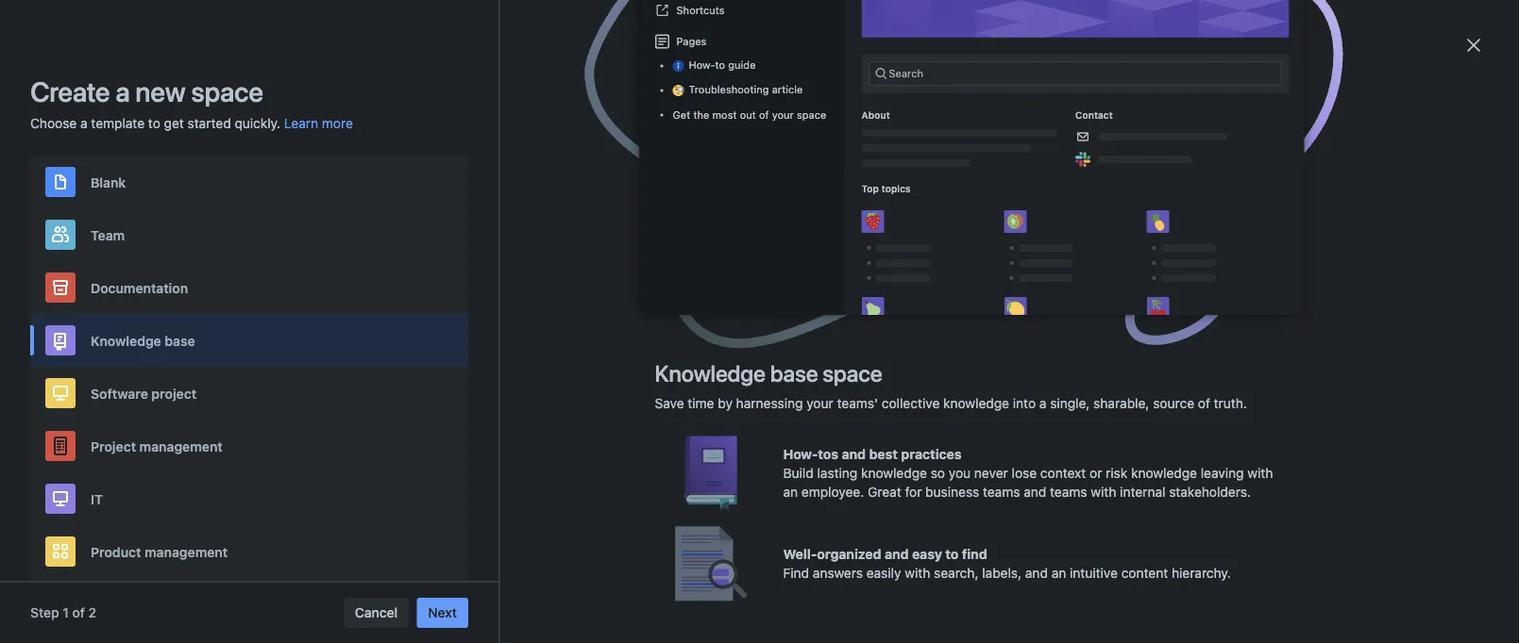 Task type: vqa. For each thing, say whether or not it's contained in the screenshot.
Cancel
yes



Task type: locate. For each thing, give the bounding box(es) containing it.
copy of hello!
[[383, 258, 482, 276]]

and right the labels,
[[1025, 566, 1048, 582]]

october up you edited october 19, 2023
[[1144, 261, 1188, 274]]

you edited 10 minutes ago
[[1084, 222, 1225, 235]]

14-
[[781, 7, 802, 23]]

space up teams'
[[823, 361, 882, 387]]

edited down you edited october 19, 2023
[[1107, 338, 1141, 351]]

0 vertical spatial your
[[772, 109, 794, 121]]

product management button
[[30, 526, 468, 579]]

october
[[1144, 261, 1188, 274], [1144, 299, 1188, 313], [1144, 338, 1188, 351]]

troubleshooting article
[[689, 84, 803, 96]]

0 horizontal spatial drafts
[[121, 224, 159, 240]]

leaving
[[1201, 466, 1244, 482]]

a right into
[[1039, 396, 1047, 412]]

2 horizontal spatial to
[[946, 547, 959, 563]]

knowledge for knowledge base
[[91, 333, 161, 349]]

business
[[926, 485, 979, 500]]

and up easily
[[885, 547, 909, 563]]

1 october from the top
[[1144, 261, 1188, 274]]

with
[[1248, 466, 1273, 482], [1091, 485, 1116, 500], [905, 566, 930, 582]]

overview link
[[80, 113, 306, 147]]

0 vertical spatial to
[[715, 59, 725, 71]]

10
[[1144, 222, 1156, 235]]

edited left 10
[[1107, 222, 1141, 235]]

edited for 10 minutes ago
[[1107, 222, 1141, 235]]

1 vertical spatial management
[[145, 545, 228, 560]]

:info: image
[[673, 61, 684, 72]]

2 you from the top
[[1084, 299, 1104, 313]]

software project
[[91, 386, 197, 402]]

internal
[[1120, 485, 1166, 500]]

2023 for october 19, 2023
[[1209, 299, 1237, 313]]

space inside knowledge base space save time by harnessing your teams' collective knowledge into a single, sharable, source of truth.
[[823, 361, 882, 387]]

how- right :info: image
[[689, 59, 715, 71]]

knowledge up great
[[861, 466, 927, 482]]

2 vertical spatial to
[[946, 547, 959, 563]]

project
[[91, 439, 136, 454]]

0 vertical spatial edited
[[1107, 222, 1141, 235]]

labels,
[[982, 566, 1022, 582]]

started
[[188, 116, 231, 131]]

confluence
[[872, 7, 943, 23]]

banner containing apps
[[0, 30, 1519, 83]]

3 october from the top
[[1144, 338, 1188, 351]]

by
[[718, 396, 733, 412]]

guide
[[728, 59, 756, 71]]

space inside "create a new space choose a template to get started quickly. learn more"
[[191, 76, 263, 108]]

of right trial
[[856, 7, 869, 23]]

0 vertical spatial base
[[165, 333, 195, 349]]

0 horizontal spatial how-
[[689, 59, 715, 71]]

base up harnessing
[[770, 361, 818, 387]]

1 horizontal spatial with
[[1091, 485, 1116, 500]]

3 edited from the top
[[1107, 338, 1141, 351]]

base up project on the left bottom of the page
[[165, 333, 195, 349]]

teams
[[983, 485, 1020, 500], [1050, 485, 1087, 500]]

19, down ago at the right top of the page
[[1191, 261, 1206, 274]]

0 horizontal spatial teams
[[983, 485, 1020, 500]]

top topics
[[862, 183, 911, 194]]

19, up 18,
[[1191, 299, 1206, 313]]

an inside well-organized and easy to find find answers easily with search, labels, and an intuitive content hierarchy.
[[1052, 566, 1066, 582]]

with right leaving
[[1248, 466, 1273, 482]]

you
[[949, 466, 971, 482]]

group
[[80, 113, 306, 283]]

2 vertical spatial with
[[905, 566, 930, 582]]

with down easy
[[905, 566, 930, 582]]

0 vertical spatial 2023
[[1209, 261, 1237, 274]]

day
[[802, 7, 825, 23]]

1 you from the top
[[1084, 222, 1104, 235]]

:face_with_monocle: image
[[673, 85, 684, 96]]

0 horizontal spatial base
[[165, 333, 195, 349]]

product
[[91, 545, 141, 560]]

0 vertical spatial 19,
[[1191, 261, 1206, 274]]

to left get
[[148, 116, 160, 131]]

of right out
[[759, 109, 769, 121]]

0 horizontal spatial to
[[148, 116, 160, 131]]

top
[[862, 183, 879, 194]]

Filter by title field
[[361, 150, 520, 177]]

space up invite
[[597, 7, 634, 23]]

invite people button
[[614, 41, 716, 71]]

and for easy
[[885, 547, 909, 563]]

knowledge base space save time by harnessing your teams' collective knowledge into a single, sharable, source of truth.
[[655, 361, 1247, 412]]

knowledge up time
[[655, 361, 766, 387]]

base
[[165, 333, 195, 349], [770, 361, 818, 387]]

template
[[91, 116, 145, 131]]

2 vertical spatial 2023
[[1209, 338, 1237, 351]]

1 horizontal spatial drafts
[[337, 117, 382, 130]]

and right page
[[570, 7, 593, 23]]

you left 10
[[1084, 222, 1104, 235]]

2023 down october 19, 2023
[[1209, 299, 1237, 313]]

1 vertical spatial base
[[770, 361, 818, 387]]

1 horizontal spatial your
[[807, 396, 834, 412]]

new
[[135, 76, 185, 108]]

2 october from the top
[[1144, 299, 1188, 313]]

find
[[962, 547, 987, 563]]

into
[[1013, 396, 1036, 412]]

you up single,
[[1084, 338, 1104, 351]]

how- up build
[[783, 447, 818, 463]]

1 vertical spatial an
[[1052, 566, 1066, 582]]

an left the intuitive
[[1052, 566, 1066, 582]]

unstar this space image
[[280, 353, 295, 368]]

space up 'started'
[[191, 76, 263, 108]]

create a space image
[[276, 313, 299, 336]]

most
[[712, 109, 737, 121]]

how-
[[689, 59, 715, 71], [783, 447, 818, 463]]

0 horizontal spatial with
[[905, 566, 930, 582]]

project management
[[91, 439, 223, 454]]

knowledge left into
[[943, 396, 1009, 412]]

2 edited from the top
[[1107, 299, 1141, 313]]

management right product
[[145, 545, 228, 560]]

of left truth.
[[1198, 396, 1210, 412]]

0 vertical spatial management
[[139, 439, 223, 454]]

of inside knowledge base space save time by harnessing your teams' collective knowledge into a single, sharable, source of truth.
[[1198, 396, 1210, 412]]

knowledge down spaces on the left
[[91, 333, 161, 349]]

drafts link
[[80, 215, 306, 249]]

teams down context
[[1050, 485, 1087, 500]]

how- inside how-tos and best practices build lasting knowledge so you never lose context or risk knowledge leaving with an employee. great for business teams and teams with internal stakeholders.
[[783, 447, 818, 463]]

0 vertical spatial how-
[[689, 59, 715, 71]]

and for space
[[570, 7, 593, 23]]

bob builder link
[[835, 222, 897, 235], [835, 261, 897, 274], [835, 300, 897, 313], [80, 344, 306, 378]]

0 horizontal spatial knowledge
[[91, 333, 161, 349]]

an down build
[[783, 485, 798, 500]]

knowledge inside button
[[91, 333, 161, 349]]

1 vertical spatial to
[[148, 116, 160, 131]]

in
[[756, 7, 767, 23]]

risk
[[1106, 466, 1128, 482]]

an inside how-tos and best practices build lasting knowledge so you never lose context or risk knowledge leaving with an employee. great for business teams and teams with internal stakeholders.
[[783, 485, 798, 500]]

draft for thankful
[[456, 301, 492, 313]]

builder
[[859, 222, 897, 235], [859, 261, 897, 274], [859, 300, 897, 313], [149, 353, 192, 368]]

you for you edited october 18, 2023
[[1084, 338, 1104, 351]]

tos
[[818, 447, 839, 463]]

base inside button
[[165, 333, 195, 349]]

0 vertical spatial october
[[1144, 261, 1188, 274]]

october left 18,
[[1144, 338, 1188, 351]]

1 vertical spatial edited
[[1107, 299, 1141, 313]]

1 edited from the top
[[1107, 222, 1141, 235]]

save
[[655, 396, 684, 412]]

1 horizontal spatial knowledge
[[655, 361, 766, 387]]

your inside knowledge base space save time by harnessing your teams' collective knowledge into a single, sharable, source of truth.
[[807, 396, 834, 412]]

choose
[[30, 116, 77, 131]]

next button
[[417, 599, 468, 629]]

management inside button
[[145, 545, 228, 560]]

0 horizontal spatial knowledge
[[861, 466, 927, 482]]

2
[[88, 606, 96, 621]]

2 horizontal spatial knowledge
[[1131, 466, 1197, 482]]

next
[[428, 606, 457, 621]]

october up the you edited october 18, 2023
[[1144, 299, 1188, 313]]

to inside "create a new space choose a template to get started quickly. learn more"
[[148, 116, 160, 131]]

2023 down ago at the right top of the page
[[1209, 261, 1237, 274]]

your down 'article'
[[772, 109, 794, 121]]

bob
[[835, 222, 856, 235], [835, 261, 856, 274], [835, 300, 856, 313], [121, 353, 146, 368]]

page
[[536, 7, 567, 23]]

1 vertical spatial with
[[1091, 485, 1116, 500]]

you for you edited 10 minutes ago
[[1084, 222, 1104, 235]]

project management button
[[30, 420, 468, 473]]

banner
[[0, 30, 1519, 83]]

1 horizontal spatial how-
[[783, 447, 818, 463]]

1 horizontal spatial to
[[715, 59, 725, 71]]

base inside knowledge base space save time by harnessing your teams' collective knowledge into a single, sharable, source of truth.
[[770, 361, 818, 387]]

drafts right learn
[[337, 117, 382, 130]]

your left teams'
[[807, 396, 834, 412]]

knowledge up internal
[[1131, 466, 1197, 482]]

software project button
[[30, 367, 468, 420]]

october for october 19, 2023
[[1144, 299, 1188, 313]]

standard.
[[947, 7, 1008, 23]]

1 horizontal spatial an
[[1052, 566, 1066, 582]]

well-organized and easy to find find answers easily with search, labels, and an intuitive content hierarchy.
[[783, 547, 1231, 582]]

software
[[91, 386, 148, 402]]

:info: image
[[673, 61, 684, 72]]

1 vertical spatial how-
[[783, 447, 818, 463]]

2 vertical spatial you
[[1084, 338, 1104, 351]]

0 horizontal spatial an
[[783, 485, 798, 500]]

1 vertical spatial you
[[1084, 299, 1104, 313]]

3 2023 from the top
[[1209, 338, 1237, 351]]

drafts down starred
[[121, 224, 159, 240]]

edited up the you edited october 18, 2023
[[1107, 299, 1141, 313]]

draft
[[505, 223, 540, 236], [493, 262, 529, 274], [456, 301, 492, 313], [460, 339, 496, 352]]

1 horizontal spatial knowledge
[[943, 396, 1009, 412]]

1 vertical spatial knowledge
[[655, 361, 766, 387]]

2 vertical spatial october
[[1144, 338, 1188, 351]]

invite
[[625, 48, 659, 64]]

employee.
[[802, 485, 864, 500]]

and
[[570, 7, 593, 23], [842, 447, 866, 463], [1024, 485, 1047, 500], [885, 547, 909, 563], [1025, 566, 1048, 582]]

you up the you edited october 18, 2023
[[1084, 299, 1104, 313]]

how-to guide
[[689, 59, 756, 71]]

2 vertical spatial edited
[[1107, 338, 1141, 351]]

0 vertical spatial knowledge
[[91, 333, 161, 349]]

teams down never
[[983, 485, 1020, 500]]

0 vertical spatial with
[[1248, 466, 1273, 482]]

draft for going on a trip!
[[505, 223, 540, 236]]

1 horizontal spatial teams
[[1050, 485, 1087, 500]]

1 vertical spatial your
[[807, 396, 834, 412]]

management inside "button"
[[139, 439, 223, 454]]

and down lose
[[1024, 485, 1047, 500]]

to up search,
[[946, 547, 959, 563]]

apps
[[466, 48, 498, 64]]

stakeholders.
[[1169, 485, 1251, 500]]

shortcuts
[[677, 4, 725, 16]]

to left guide
[[715, 59, 725, 71]]

with down or
[[1091, 485, 1116, 500]]

19,
[[1191, 261, 1206, 274], [1191, 299, 1206, 313]]

apps button
[[460, 41, 517, 71]]

2 2023 from the top
[[1209, 299, 1237, 313]]

people
[[663, 48, 705, 64]]

1 horizontal spatial base
[[770, 361, 818, 387]]

on
[[428, 220, 446, 237]]

base for knowledge base
[[165, 333, 195, 349]]

ago
[[1205, 222, 1225, 235]]

and up lasting
[[842, 447, 866, 463]]

1
[[63, 606, 69, 621]]

1 vertical spatial 2023
[[1209, 299, 1237, 313]]

knowledge inside knowledge base space save time by harnessing your teams' collective knowledge into a single, sharable, source of truth.
[[655, 361, 766, 387]]

2 19, from the top
[[1191, 299, 1206, 313]]

1 vertical spatial drafts
[[121, 224, 159, 240]]

1 vertical spatial october
[[1144, 299, 1188, 313]]

templates
[[528, 48, 593, 64]]

create a new space dialog
[[0, 0, 1519, 644]]

2023 right 18,
[[1209, 338, 1237, 351]]

3 you from the top
[[1084, 338, 1104, 351]]

management down spacemarketing
[[139, 439, 223, 454]]

0 vertical spatial you
[[1084, 222, 1104, 235]]

0 vertical spatial an
[[783, 485, 798, 500]]

knowledge base button
[[30, 314, 468, 367]]

1 vertical spatial 19,
[[1191, 299, 1206, 313]]



Task type: describe. For each thing, give the bounding box(es) containing it.
collective
[[882, 396, 940, 412]]

edited for october 18, 2023
[[1107, 338, 1141, 351]]

a right in at top
[[771, 7, 778, 23]]

step 1 of 2
[[30, 606, 96, 621]]

overview
[[121, 122, 178, 138]]

try
[[721, 7, 741, 23]]

you for you edited october 19, 2023
[[1084, 299, 1104, 313]]

hierarchy.
[[1172, 566, 1231, 582]]

context
[[1041, 466, 1086, 482]]

answers
[[813, 566, 863, 582]]

step
[[30, 606, 59, 621]]

so
[[931, 466, 945, 482]]

starred
[[121, 190, 167, 206]]

documentation
[[91, 280, 188, 296]]

copy
[[383, 258, 419, 276]]

search
[[889, 68, 923, 80]]

sharable,
[[1094, 396, 1150, 412]]

1 2023 from the top
[[1209, 261, 1237, 274]]

trip!
[[462, 220, 493, 237]]

it button
[[30, 473, 468, 526]]

cancel button
[[344, 599, 409, 629]]

set page and space permissions. try it in a 14-day trial of confluence standard.
[[511, 7, 1008, 23]]

blog image
[[353, 298, 368, 313]]

you edited october 18, 2023
[[1084, 338, 1237, 351]]

october 19, 2023
[[1144, 261, 1237, 274]]

harnessing
[[736, 396, 803, 412]]

source
[[1153, 396, 1195, 412]]

:face_with_monocle: image
[[673, 85, 684, 96]]

how- for tos
[[783, 447, 818, 463]]

drafts inside group
[[121, 224, 159, 240]]

single,
[[1050, 396, 1090, 412]]

try it in a 14-day trial of confluence standard. link
[[721, 7, 1008, 23]]

how- for to
[[689, 59, 715, 71]]

best
[[869, 447, 898, 463]]

search image
[[1168, 49, 1183, 64]]

going on a trip!
[[383, 220, 493, 237]]

truth.
[[1214, 396, 1247, 412]]

create
[[30, 76, 110, 108]]

1 19, from the top
[[1191, 261, 1206, 274]]

to inside well-organized and easy to find find answers easily with search, labels, and an intuitive content hierarchy.
[[946, 547, 959, 563]]

hello!
[[441, 258, 482, 276]]

quickly.
[[235, 116, 281, 131]]

lose
[[1012, 466, 1037, 482]]

blank
[[91, 174, 126, 190]]

1 teams from the left
[[983, 485, 1020, 500]]

Search field
[[1160, 41, 1349, 71]]

you edited october 19, 2023
[[1084, 299, 1237, 313]]

recent
[[121, 156, 164, 172]]

2 teams from the left
[[1050, 485, 1087, 500]]

organized
[[817, 547, 882, 563]]

knowledge base
[[91, 333, 195, 349]]

team
[[91, 227, 125, 243]]

2 horizontal spatial with
[[1248, 466, 1273, 482]]

teams'
[[837, 396, 878, 412]]

spacemarketing
[[121, 387, 220, 402]]

october for october 18, 2023
[[1144, 338, 1188, 351]]

more
[[322, 116, 353, 131]]

with inside well-organized and easy to find find answers easily with search, labels, and an intuitive content hierarchy.
[[905, 566, 930, 582]]

it
[[91, 492, 103, 507]]

find
[[783, 566, 809, 582]]

knowledge for knowledge base space save time by harnessing your teams' collective knowledge into a single, sharable, source of truth.
[[655, 361, 766, 387]]

create a new space choose a template to get started quickly. learn more
[[30, 76, 353, 131]]

management for product management
[[145, 545, 228, 560]]

it
[[744, 7, 753, 23]]

troubleshooting
[[689, 84, 769, 96]]

0 vertical spatial drafts
[[337, 117, 382, 130]]

starred link
[[80, 181, 306, 215]]

practices
[[901, 447, 962, 463]]

the
[[693, 109, 709, 121]]

learn
[[284, 116, 318, 131]]

great
[[868, 485, 901, 500]]

minutes
[[1159, 222, 1202, 235]]

a right on
[[449, 220, 458, 237]]

and for best
[[842, 447, 866, 463]]

2023 for october 18, 2023
[[1209, 338, 1237, 351]]

permissions.
[[638, 7, 717, 23]]

group containing overview
[[80, 113, 306, 283]]

contact
[[1076, 110, 1113, 120]]

edited for october 19, 2023
[[1107, 299, 1141, 313]]

knowledge inside knowledge base space save time by harnessing your teams' collective knowledge into a single, sharable, source of truth.
[[943, 396, 1009, 412]]

a up template
[[115, 76, 130, 108]]

or
[[1090, 466, 1102, 482]]

get the most out of your space
[[673, 109, 826, 121]]

for
[[905, 485, 922, 500]]

about
[[862, 110, 890, 120]]

0 horizontal spatial your
[[772, 109, 794, 121]]

intuitive
[[1070, 566, 1118, 582]]

easy
[[912, 547, 942, 563]]

a right choose
[[80, 116, 87, 131]]

trial
[[828, 7, 852, 23]]

topics
[[882, 183, 911, 194]]

documentation button
[[30, 262, 468, 314]]

product management
[[91, 545, 228, 560]]

of right copy at the top of page
[[423, 258, 437, 276]]

of right 1 at the bottom left of the page
[[72, 606, 85, 621]]

get
[[673, 109, 690, 121]]

a inside knowledge base space save time by harnessing your teams' collective knowledge into a single, sharable, source of truth.
[[1039, 396, 1047, 412]]

close image
[[1463, 34, 1485, 57]]

blank button
[[30, 156, 468, 209]]

how-tos and best practices build lasting knowledge so you never lose context or risk knowledge leaving with an employee. great for business teams and teams with internal stakeholders.
[[783, 447, 1273, 500]]

pages
[[677, 35, 707, 47]]

spacemarketing link
[[80, 378, 306, 412]]

base for knowledge base space save time by harnessing your teams' collective knowledge into a single, sharable, source of truth.
[[770, 361, 818, 387]]

space down 'article'
[[797, 109, 826, 121]]

easily
[[867, 566, 901, 582]]

recent link
[[80, 147, 306, 181]]

templates link
[[523, 41, 599, 71]]

lasting
[[817, 466, 858, 482]]

get
[[164, 116, 184, 131]]

content
[[1122, 566, 1168, 582]]

management for project management
[[139, 439, 223, 454]]

team button
[[30, 209, 468, 262]]

draft for copy of hello!
[[493, 262, 529, 274]]



